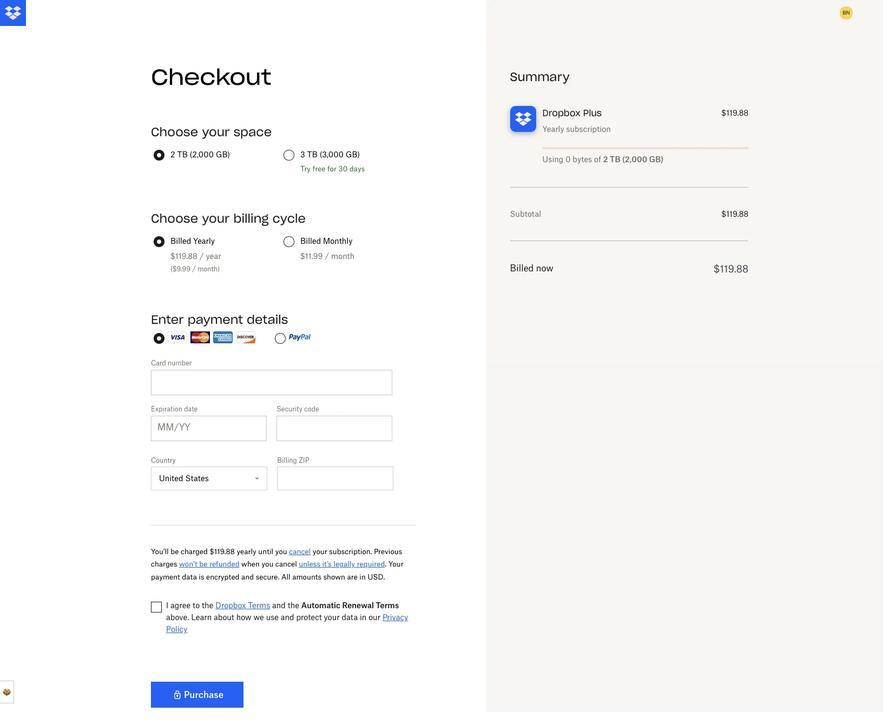 Task type: vqa. For each thing, say whether or not it's contained in the screenshot.
text field
no



Task type: locate. For each thing, give the bounding box(es) containing it.
0 vertical spatial you
[[275, 548, 287, 556]]

0 horizontal spatial yearly
[[193, 237, 215, 246]]

choose up billed yearly option
[[151, 211, 198, 226]]

try free for 30 days
[[300, 165, 365, 173]]

0 horizontal spatial dropbox
[[215, 602, 246, 611]]

0 vertical spatial yearly
[[543, 125, 564, 134]]

be
[[171, 548, 179, 556], [199, 560, 208, 569]]

1 horizontal spatial /
[[200, 252, 204, 261]]

you
[[275, 548, 287, 556], [262, 560, 274, 569]]

about
[[214, 613, 234, 623]]

0 horizontal spatial payment
[[151, 573, 180, 582]]

0 vertical spatial and
[[241, 573, 254, 582]]

1 choose from the top
[[151, 125, 198, 140]]

zip
[[299, 457, 309, 465]]

your down "automatic"
[[324, 613, 340, 623]]

1 horizontal spatial dropbox
[[543, 108, 581, 119]]

agree
[[171, 602, 191, 611]]

None radio
[[154, 333, 165, 344], [275, 333, 286, 344], [154, 333, 165, 344], [275, 333, 286, 344]]

dropbox up yearly subscription at the right
[[543, 108, 581, 119]]

year
[[206, 252, 221, 261]]

choose up 2 tb (2,000 gb) radio
[[151, 125, 198, 140]]

1 vertical spatial you
[[262, 560, 274, 569]]

terms up privacy
[[376, 602, 399, 611]]

2 horizontal spatial /
[[325, 252, 329, 261]]

using 0 bytes of 2 tb (2,000 gb)
[[543, 155, 664, 164]]

data
[[182, 573, 197, 582], [342, 613, 358, 623]]

choose for choose your billing cycle
[[151, 211, 198, 226]]

0 horizontal spatial billed
[[171, 237, 191, 246]]

protect
[[296, 613, 322, 623]]

1 terms from the left
[[248, 602, 270, 611]]

$119.88
[[722, 108, 749, 117], [722, 209, 749, 219], [171, 252, 198, 261], [714, 263, 749, 275], [210, 548, 235, 556]]

purchase
[[184, 690, 224, 701]]

cycle
[[273, 211, 306, 226]]

2 tb (2,000 gb)
[[171, 150, 230, 159]]

2 right of
[[604, 155, 608, 164]]

the
[[202, 602, 213, 611], [288, 602, 299, 611]]

/ right ($9.99
[[192, 265, 196, 273]]

1 horizontal spatial be
[[199, 560, 208, 569]]

try
[[300, 165, 311, 173]]

cancel
[[289, 548, 311, 556], [275, 560, 297, 569]]

1 vertical spatial data
[[342, 613, 358, 623]]

2 right 2 tb (2,000 gb) radio
[[171, 150, 175, 159]]

privacy policy link
[[166, 613, 408, 635]]

and up use
[[272, 602, 286, 611]]

billed for billed yearly
[[171, 237, 191, 246]]

automatic
[[301, 602, 341, 611]]

your
[[389, 560, 404, 569]]

billed inside summary list
[[510, 263, 534, 274]]

1 horizontal spatial data
[[342, 613, 358, 623]]

yearly up year at left top
[[193, 237, 215, 246]]

won't
[[179, 560, 197, 569]]

you up secure.
[[262, 560, 274, 569]]

Billing ZIP text field
[[277, 467, 393, 491]]

tb right 3
[[307, 150, 318, 159]]

1 horizontal spatial billed
[[300, 237, 321, 246]]

use
[[266, 613, 279, 623]]

your inside i agree to the dropbox terms and the automatic renewal terms above. learn about how we use and protect your data in our
[[324, 613, 340, 623]]

charges
[[151, 560, 177, 569]]

0 horizontal spatial gb)
[[216, 150, 230, 159]]

previous
[[374, 548, 402, 556]]

2 choose from the top
[[151, 211, 198, 226]]

choose your billing cycle
[[151, 211, 306, 226]]

you up 'won't be refunded when you cancel unless it's legally required'
[[275, 548, 287, 556]]

0 vertical spatial dropbox
[[543, 108, 581, 119]]

3 TB (3,000 GB) radio
[[284, 150, 294, 161]]

progress bar
[[543, 147, 749, 149]]

(2,000 right of
[[623, 155, 648, 164]]

0 horizontal spatial data
[[182, 573, 197, 582]]

amounts
[[292, 573, 322, 582]]

our
[[369, 613, 381, 623]]

2 the from the left
[[288, 602, 299, 611]]

2 horizontal spatial tb
[[610, 155, 621, 164]]

and right use
[[281, 613, 294, 623]]

1 horizontal spatial gb)
[[346, 150, 360, 159]]

cancel up unless
[[289, 548, 311, 556]]

in inside i agree to the dropbox terms and the automatic renewal terms above. learn about how we use and protect your data in our
[[360, 613, 367, 623]]

your
[[202, 125, 230, 140], [202, 211, 230, 226], [313, 548, 327, 556], [324, 613, 340, 623]]

you'll
[[151, 548, 169, 556]]

tb for 3
[[307, 150, 318, 159]]

payment up the "amex" image
[[188, 312, 243, 328]]

now
[[536, 263, 554, 274]]

$11.99 / month
[[300, 252, 355, 261]]

1 horizontal spatial (2,000
[[623, 155, 648, 164]]

0 horizontal spatial the
[[202, 602, 213, 611]]

data left is
[[182, 573, 197, 582]]

1 horizontal spatial 2
[[604, 155, 608, 164]]

1 in from the top
[[360, 573, 366, 582]]

bn button
[[838, 4, 855, 22]]

/ for year
[[200, 252, 204, 261]]

gb)
[[216, 150, 230, 159], [346, 150, 360, 159], [650, 155, 664, 164]]

0 vertical spatial choose
[[151, 125, 198, 140]]

i agree to the dropbox terms and the automatic renewal terms above. learn about how we use and protect your data in our
[[166, 602, 399, 623]]

and inside . your payment data is encrypted and secure. all amounts shown are in usd.
[[241, 573, 254, 582]]

yearly
[[543, 125, 564, 134], [193, 237, 215, 246]]

1 vertical spatial choose
[[151, 211, 198, 226]]

1 the from the left
[[202, 602, 213, 611]]

. your payment data is encrypted and secure. all amounts shown are in usd.
[[151, 560, 404, 582]]

discover image
[[236, 332, 256, 344]]

billed monthly
[[300, 237, 353, 246]]

(2,000 down choose your space
[[190, 150, 214, 159]]

2 TB (2,000 GB) radio
[[154, 150, 165, 161]]

1 vertical spatial yearly
[[193, 237, 215, 246]]

in
[[360, 573, 366, 582], [360, 613, 367, 623]]

1 horizontal spatial the
[[288, 602, 299, 611]]

won't be refunded when you cancel unless it's legally required
[[179, 560, 385, 569]]

1 horizontal spatial you
[[275, 548, 287, 556]]

subscription.
[[329, 548, 372, 556]]

in right are
[[360, 573, 366, 582]]

purchase button
[[151, 683, 244, 709]]

in left our
[[360, 613, 367, 623]]

privacy
[[383, 613, 408, 623]]

/ down billed monthly
[[325, 252, 329, 261]]

payment down charges
[[151, 573, 180, 582]]

your up 'it's' at the left bottom of page
[[313, 548, 327, 556]]

payment
[[188, 312, 243, 328], [151, 573, 180, 582]]

billed left now
[[510, 263, 534, 274]]

are
[[347, 573, 358, 582]]

choose
[[151, 125, 198, 140], [151, 211, 198, 226]]

1 vertical spatial payment
[[151, 573, 180, 582]]

0 vertical spatial in
[[360, 573, 366, 582]]

0 horizontal spatial you
[[262, 560, 274, 569]]

won't be refunded link
[[179, 560, 240, 569]]

0 vertical spatial payment
[[188, 312, 243, 328]]

billed for billed monthly
[[300, 237, 321, 246]]

billed yearly
[[171, 237, 215, 246]]

1 vertical spatial be
[[199, 560, 208, 569]]

encrypted
[[206, 573, 240, 582]]

the up privacy policy link
[[288, 602, 299, 611]]

free
[[313, 165, 326, 173]]

and down when
[[241, 573, 254, 582]]

be right you'll
[[171, 548, 179, 556]]

be up is
[[199, 560, 208, 569]]

billed
[[171, 237, 191, 246], [300, 237, 321, 246], [510, 263, 534, 274]]

0 vertical spatial be
[[171, 548, 179, 556]]

0 horizontal spatial tb
[[177, 150, 188, 159]]

tb right 2 tb (2,000 gb) radio
[[177, 150, 188, 159]]

your up billed yearly
[[202, 211, 230, 226]]

dropbox up about
[[215, 602, 246, 611]]

yearly down dropbox plus at the right of page
[[543, 125, 564, 134]]

month)
[[198, 265, 220, 273]]

$119.88 inside $119.88 / year ($9.99 / month)
[[171, 252, 198, 261]]

1 horizontal spatial tb
[[307, 150, 318, 159]]

0 horizontal spatial terms
[[248, 602, 270, 611]]

billed up $11.99 at the left top of the page
[[300, 237, 321, 246]]

renewal
[[342, 602, 374, 611]]

/ left year at left top
[[200, 252, 204, 261]]

1 horizontal spatial yearly
[[543, 125, 564, 134]]

unless it's legally required link
[[299, 560, 385, 569]]

2 horizontal spatial billed
[[510, 263, 534, 274]]

cancel up all
[[275, 560, 297, 569]]

2 vertical spatial and
[[281, 613, 294, 623]]

we
[[254, 613, 264, 623]]

secure.
[[256, 573, 280, 582]]

/
[[200, 252, 204, 261], [325, 252, 329, 261], [192, 265, 196, 273]]

2 horizontal spatial gb)
[[650, 155, 664, 164]]

option group
[[149, 332, 417, 358]]

1 horizontal spatial payment
[[188, 312, 243, 328]]

data down renewal
[[342, 613, 358, 623]]

tb right of
[[610, 155, 621, 164]]

0 vertical spatial data
[[182, 573, 197, 582]]

bytes
[[573, 155, 592, 164]]

1 vertical spatial in
[[360, 613, 367, 623]]

1 vertical spatial dropbox
[[215, 602, 246, 611]]

1 vertical spatial and
[[272, 602, 286, 611]]

and
[[241, 573, 254, 582], [272, 602, 286, 611], [281, 613, 294, 623]]

billed right billed yearly option
[[171, 237, 191, 246]]

2 in from the top
[[360, 613, 367, 623]]

in inside . your payment data is encrypted and secure. all amounts shown are in usd.
[[360, 573, 366, 582]]

terms
[[248, 602, 270, 611], [376, 602, 399, 611]]

and for encrypted
[[241, 573, 254, 582]]

bn
[[843, 9, 850, 16]]

2
[[171, 150, 175, 159], [604, 155, 608, 164]]

gb) for 2 tb (2,000 gb)
[[216, 150, 230, 159]]

terms up we
[[248, 602, 270, 611]]

($9.99
[[171, 265, 190, 273]]

1 horizontal spatial terms
[[376, 602, 399, 611]]

0 horizontal spatial be
[[171, 548, 179, 556]]

the right to
[[202, 602, 213, 611]]



Task type: describe. For each thing, give the bounding box(es) containing it.
1 vertical spatial cancel
[[275, 560, 297, 569]]

for
[[328, 165, 337, 173]]

$11.99
[[300, 252, 323, 261]]

Billed Yearly radio
[[154, 237, 165, 247]]

gb) inside summary list
[[650, 155, 664, 164]]

3
[[300, 150, 305, 159]]

subtotal
[[510, 209, 541, 219]]

charged
[[181, 548, 208, 556]]

2 terms from the left
[[376, 602, 399, 611]]

0
[[566, 155, 571, 164]]

0 horizontal spatial /
[[192, 265, 196, 273]]

dropbox terms link
[[215, 602, 270, 611]]

paypal image
[[289, 334, 311, 342]]

monthly
[[323, 237, 353, 246]]

billing
[[277, 457, 297, 465]]

.
[[385, 560, 387, 569]]

until
[[258, 548, 274, 556]]

you'll be charged $119.88 yearly until you cancel
[[151, 548, 311, 556]]

plus
[[583, 108, 602, 119]]

is
[[199, 573, 204, 582]]

dropbox inside summary list
[[543, 108, 581, 119]]

$119.88 / year ($9.99 / month)
[[171, 252, 221, 273]]

$11.99 / month radio
[[284, 237, 294, 247]]

data inside . your payment data is encrypted and secure. all amounts shown are in usd.
[[182, 573, 197, 582]]

above.
[[166, 613, 189, 623]]

summary list
[[510, 69, 749, 278]]

(2,000 inside summary list
[[623, 155, 648, 164]]

tb for 2
[[177, 150, 188, 159]]

shown
[[324, 573, 345, 582]]

subscription
[[567, 125, 611, 134]]

days
[[350, 165, 365, 173]]

checkout
[[151, 63, 271, 91]]

using
[[543, 155, 564, 164]]

(3,000
[[320, 150, 344, 159]]

policy
[[166, 625, 188, 635]]

2 inside summary list
[[604, 155, 608, 164]]

yearly inside summary list
[[543, 125, 564, 134]]

cancel link
[[289, 548, 311, 556]]

and for terms
[[272, 602, 286, 611]]

yearly subscription
[[543, 125, 611, 134]]

of
[[594, 155, 601, 164]]

refunded
[[209, 560, 240, 569]]

yearly
[[237, 548, 256, 556]]

enter payment details
[[151, 312, 288, 328]]

your subscription. previous charges
[[151, 548, 402, 569]]

how
[[236, 613, 252, 623]]

choose your space
[[151, 125, 272, 140]]

gb) for 3 tb (3,000 gb)
[[346, 150, 360, 159]]

be for you'll
[[171, 548, 179, 556]]

it's
[[322, 560, 332, 569]]

payment inside . your payment data is encrypted and secure. all amounts shown are in usd.
[[151, 573, 180, 582]]

details
[[247, 312, 288, 328]]

usd.
[[368, 573, 385, 582]]

mastercard image
[[191, 332, 210, 344]]

learn
[[191, 613, 212, 623]]

to
[[193, 602, 200, 611]]

when
[[241, 560, 260, 569]]

/ for month
[[325, 252, 329, 261]]

0 horizontal spatial 2
[[171, 150, 175, 159]]

billing
[[234, 211, 269, 226]]

tb inside summary list
[[610, 155, 621, 164]]

dropbox inside i agree to the dropbox terms and the automatic renewal terms above. learn about how we use and protect your data in our
[[215, 602, 246, 611]]

your up "2 tb (2,000 gb)"
[[202, 125, 230, 140]]

choose for choose your space
[[151, 125, 198, 140]]

required
[[357, 560, 385, 569]]

i
[[166, 602, 168, 611]]

billed for billed now
[[510, 263, 534, 274]]

visa image
[[168, 332, 187, 344]]

billed now
[[510, 263, 554, 274]]

data inside i agree to the dropbox terms and the automatic renewal terms above. learn about how we use and protect your data in our
[[342, 613, 358, 623]]

billing zip
[[277, 457, 309, 465]]

month
[[331, 252, 355, 261]]

summary
[[510, 69, 570, 84]]

0 horizontal spatial (2,000
[[190, 150, 214, 159]]

privacy policy
[[166, 613, 408, 635]]

your inside your subscription. previous charges
[[313, 548, 327, 556]]

legally
[[334, 560, 355, 569]]

3 tb (3,000 gb)
[[300, 150, 360, 159]]

enter
[[151, 312, 184, 328]]

all
[[282, 573, 291, 582]]

30
[[339, 165, 348, 173]]

dropbox plus
[[543, 108, 602, 119]]

0 vertical spatial cancel
[[289, 548, 311, 556]]

space
[[234, 125, 272, 140]]

be for won't
[[199, 560, 208, 569]]

country
[[151, 457, 176, 465]]

unless
[[299, 560, 320, 569]]

amex image
[[213, 332, 233, 344]]

progress bar inside summary list
[[543, 147, 749, 149]]



